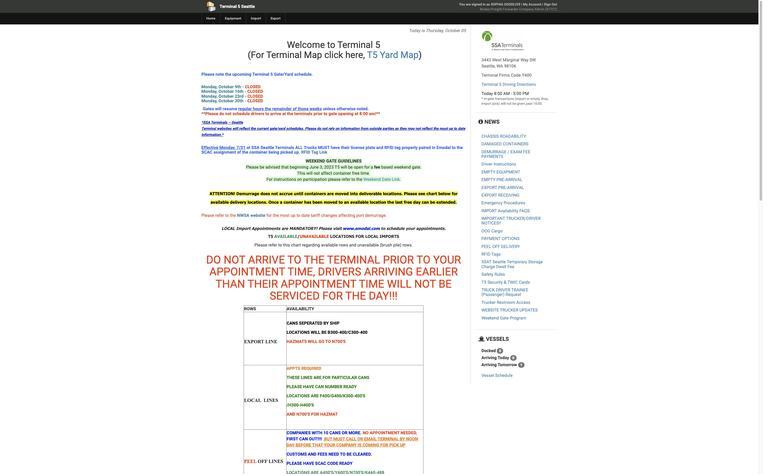 Task type: vqa. For each thing, say whether or not it's contained in the screenshot.
topmost do
yes



Task type: locate. For each thing, give the bounding box(es) containing it.
directions
[[517, 82, 537, 87]]

1 horizontal spatial peel
[[482, 244, 492, 249]]

do not arrive to the terminal prior to your appointment time, drivers arriving earlier than their appointment time will not be serviced for the day!!!
[[206, 254, 462, 303]]

be down guidelines
[[348, 165, 353, 170]]

date inside the *ssa terminals – seattle terminal websites will reflect the current gate/yard schedules. please do not rely on information from outside parties as they may not reflect the most up to date information.*
[[459, 127, 466, 131]]

please inside the *ssa terminals – seattle terminal websites will reflect the current gate/yard schedules. please do not rely on information from outside parties as they may not reflect the most up to date information.*
[[305, 127, 316, 131]]

2 please from the top
[[287, 461, 302, 466]]

8:00
[[495, 91, 503, 96], [360, 111, 368, 116]]

will down prior
[[387, 278, 412, 291]]

1 horizontal spatial as
[[487, 2, 491, 6]]

please up arrive
[[255, 243, 268, 247]]

empty
[[531, 97, 541, 101]]

arriving up vessel
[[482, 362, 497, 367]]

ship
[[330, 321, 340, 326]]

0 horizontal spatial of
[[237, 150, 241, 155]]

sign out link
[[545, 2, 558, 6]]

please right schedules.
[[305, 127, 316, 131]]

up up mandatory!
[[291, 213, 296, 218]]

will inside the today                                                                                                                                                                                                                                                                                                                                                                                                                                                                                                                                                                                                                                                                                                           8:00 am - 5:00 pm * in-gate transactions (export or empty drop, import pick) will not be given past 16:00
[[501, 102, 506, 106]]

2 empty from the top
[[482, 177, 496, 182]]

0 horizontal spatial in
[[432, 145, 436, 150]]

have for scac
[[303, 461, 314, 466]]

0 vertical spatial as
[[487, 2, 491, 6]]

1 have from the top
[[303, 385, 314, 389]]

0 horizontal spatial today
[[409, 28, 421, 33]]

drivers
[[318, 266, 362, 279]]

schedule inside gates will resume regular hours the remainder of those weeks unless otherwise noted. **please do not schedule drivers to arrive at the terminals prior to gate opening at 8:00 am!**
[[233, 111, 250, 116]]

updates
[[520, 308, 538, 313]]

0 horizontal spatial off
[[258, 459, 268, 464]]

driving
[[503, 82, 516, 87]]

for down drivers
[[323, 290, 343, 303]]

chassis roadability link
[[482, 134, 527, 139]]

0 vertical spatial and
[[287, 412, 296, 417]]

8:00 inside the today                                                                                                                                                                                                                                                                                                                                                                                                                                                                                                                                                                                                                                                                                                           8:00 am - 5:00 pm * in-gate transactions (export or empty drop, import pick) will not be given past 16:00
[[495, 91, 503, 96]]

0 vertical spatial locations.
[[383, 191, 403, 196]]

monday, october 9th - closed monday, october 16th - closed monday, october 23rd - closed monday, october 30th - closed
[[202, 84, 264, 103]]

1 vertical spatial by
[[400, 437, 406, 442]]

1 horizontal spatial or
[[358, 437, 363, 442]]

are down please have can number ready
[[311, 394, 319, 399]]

0 horizontal spatial terminals
[[211, 120, 228, 125]]

terminal inside the *ssa terminals – seattle terminal websites will reflect the current gate/yard schedules. please do not rely on information from outside parties as they may not reflect the most up to date information.*
[[202, 127, 216, 131]]

1 vertical spatial please
[[287, 461, 302, 466]]

serviced
[[270, 290, 320, 303]]

0 vertical spatial gate
[[382, 177, 391, 182]]

please inside local import appointments are mandatory! please visit www.emodal.com to schedule your appointments. t5 available / unavailable locations for local imports
[[319, 226, 332, 231]]

location
[[370, 200, 387, 205]]

not up once
[[272, 191, 278, 196]]

number
[[325, 385, 343, 389]]

the left day!!!
[[346, 290, 366, 303]]

**please
[[202, 111, 219, 116]]

0 horizontal spatial as
[[395, 127, 399, 131]]

today is thursday, october 05
[[409, 28, 466, 33]]

container up the please
[[334, 171, 351, 176]]

1 vertical spatial not
[[415, 278, 436, 291]]

0 vertical spatial for
[[365, 165, 370, 170]]

be inside the today                                                                                                                                                                                                                                                                                                                                                                                                                                                                                                                                                                                                                                                                                                           8:00 am - 5:00 pm * in-gate transactions (export or empty drop, import pick) will not be given past 16:00
[[513, 102, 517, 106]]

for inside weekend gate guidelines please be advised that beginning june 3, 2023 t5 will be open for a fee based weekend gate. this will not affect container free time. for instructions on participation please refer to the weekend gate link .
[[365, 165, 370, 170]]

,
[[417, 431, 418, 436]]

by inside by noon day before
[[400, 437, 406, 442]]

reflect left current on the left top
[[239, 127, 250, 131]]

1 vertical spatial terminals
[[275, 145, 295, 150]]

t5 down appointments on the left
[[268, 234, 274, 239]]

at right opening
[[355, 111, 359, 116]]

trucker
[[482, 300, 496, 305]]

not up the –
[[225, 111, 232, 116]]

be right the can
[[431, 200, 436, 205]]

will inside the *ssa terminals – seattle terminal websites will reflect the current gate/yard schedules. please do not rely on information from outside parties as they may not reflect the most up to date information.*
[[233, 127, 238, 131]]

2 vertical spatial lines
[[269, 459, 284, 464]]

company
[[520, 7, 534, 11]]

0 horizontal spatial free
[[352, 171, 360, 176]]

a inside weekend gate guidelines please be advised that beginning june 3, 2023 t5 will be open for a fee based weekend gate. this will not affect container free time. for instructions on participation please refer to the weekend gate link .
[[371, 165, 373, 170]]

can
[[316, 385, 324, 389], [300, 437, 308, 442]]

empty
[[482, 170, 496, 174], [482, 177, 496, 182]]

the
[[304, 254, 325, 266], [346, 290, 366, 303]]

1 vertical spatial arriving
[[482, 362, 497, 367]]

locations for will
[[287, 330, 310, 335]]

appointments
[[252, 226, 281, 231]]

1 horizontal spatial |
[[543, 2, 544, 6]]

on inside the *ssa terminals – seattle terminal websites will reflect the current gate/yard schedules. please do not rely on information from outside parties as they may not reflect the most up to date information.*
[[336, 127, 340, 131]]

0 vertical spatial not
[[224, 254, 246, 266]]

1 vertical spatial are
[[328, 191, 334, 196]]

and right plate
[[377, 145, 384, 150]]

unless
[[323, 106, 336, 111]]

0 vertical spatial of
[[293, 106, 297, 111]]

1 vertical spatial peel
[[244, 459, 257, 464]]

free left the 'day'
[[404, 200, 413, 205]]

to right need
[[340, 452, 346, 457]]

not up participation
[[314, 171, 320, 176]]

the inside weekend gate guidelines please be advised that beginning june 3, 2023 t5 will be open for a fee based weekend gate. this will not affect container free time. for instructions on participation please refer to the weekend gate link .
[[357, 177, 363, 182]]

0 vertical spatial will
[[387, 278, 412, 291]]

0 horizontal spatial 8:00
[[360, 111, 368, 116]]

ship image
[[479, 337, 485, 342]]

www.emodal.com
[[343, 226, 380, 231]]

in right paired
[[432, 145, 436, 150]]

for left pick
[[381, 443, 389, 448]]

5 left gate/yard
[[271, 72, 273, 77]]

0
[[500, 349, 502, 353], [513, 356, 515, 360]]

0 horizontal spatial |
[[522, 2, 523, 6]]

0 horizontal spatial must
[[318, 145, 330, 150]]

today for today is thursday, october 05
[[409, 28, 421, 33]]

forwarder
[[503, 7, 519, 11]]

/ inside chassis roadability damaged containers demurrage / exam fee payments driver instructions empty equipment empty pre-arrival export pre-arrival export receiving emergency procedures import availability faqs important trucker/driver notices!! oog cargo payment options peel off delivery rfid tags ssat seattle temporary storage charge dwell fee safety rules t5 security & twic cards truck driver trainee (passenger) request trucker restroom access website trucker updates weekend gate program
[[508, 149, 510, 154]]

please down ssa
[[246, 165, 259, 170]]

will right the "websites"
[[233, 127, 238, 131]]

0 horizontal spatial local
[[222, 226, 235, 231]]

2 arriving from the top
[[482, 362, 497, 367]]

into
[[350, 191, 358, 196]]

1 vertical spatial off
[[258, 459, 268, 464]]

import link
[[246, 13, 266, 24]]

refer left this
[[269, 243, 277, 247]]

1 vertical spatial and
[[308, 452, 317, 457]]

can up before
[[300, 437, 308, 442]]

sw
[[530, 57, 537, 62]]

locations. up the last
[[383, 191, 403, 196]]

weekend down time. at the top left
[[364, 177, 381, 182]]

time
[[359, 278, 385, 291]]

not left "rely"
[[322, 127, 328, 131]]

notices!!
[[482, 221, 502, 226]]

please
[[328, 177, 341, 182]]

n700's down b300-
[[332, 339, 346, 344]]

gate inside the today                                                                                                                                                                                                                                                                                                                                                                                                                                                                                                                                                                                                                                                                                                           8:00 am - 5:00 pm * in-gate transactions (export or empty drop, import pick) will not be given past 16:00
[[488, 97, 495, 101]]

and left fees
[[308, 452, 317, 457]]

1 horizontal spatial 8:00
[[495, 91, 503, 96]]

program
[[510, 316, 527, 321]]

1 horizontal spatial import
[[251, 17, 261, 20]]

0 vertical spatial terminal
[[327, 254, 381, 266]]

please inside attention! demurrage does not accrue until containers are moved into deliverable locations. please see chart below for available delivery locations. once a container has been moved to an available location the last free day can be extended.
[[404, 191, 418, 196]]

current
[[257, 127, 269, 131]]

a right once
[[280, 200, 283, 205]]

by up up at the bottom of the page
[[400, 437, 406, 442]]

you are signed in as sophia goodlive | my account | sign out broker/freight forwarder company admin (57721)
[[460, 2, 558, 11]]

seattle down tags
[[493, 260, 506, 265]]

8:00 left am!**
[[360, 111, 368, 116]]

unavailable
[[358, 243, 379, 247]]

1 vertical spatial date
[[302, 213, 310, 218]]

to right "go" at the left of page
[[326, 339, 331, 344]]

as
[[487, 2, 491, 6], [395, 127, 399, 131]]

1 vertical spatial export
[[482, 193, 498, 198]]

these
[[287, 375, 300, 380]]

my
[[524, 2, 528, 6]]

ready
[[344, 385, 357, 389], [340, 461, 353, 466]]

0 vertical spatial weekend
[[364, 177, 381, 182]]

not inside gates will resume regular hours the remainder of those weeks unless otherwise noted. **please do not schedule drivers to arrive at the terminals prior to gate opening at 8:00 am!**
[[225, 111, 232, 116]]

weekend inside weekend gate guidelines please be advised that beginning june 3, 2023 t5 will be open for a fee based weekend gate. this will not affect container free time. for instructions on participation please refer to the weekend gate link .
[[364, 177, 381, 182]]

0 horizontal spatial can
[[300, 437, 308, 442]]

0 vertical spatial off
[[493, 244, 501, 249]]

2 horizontal spatial container
[[334, 171, 351, 176]]

of right assignment
[[237, 150, 241, 155]]

rfid left 'tag' in the top of the page
[[385, 145, 394, 150]]

0 horizontal spatial scac
[[202, 150, 213, 155]]

please down customs
[[287, 461, 302, 466]]

up up the "emodal"
[[449, 127, 453, 131]]

export up emergency
[[482, 193, 498, 198]]

websites
[[217, 127, 232, 131]]

prior
[[383, 254, 414, 266]]

as inside the *ssa terminals – seattle terminal websites will reflect the current gate/yard schedules. please do not rely on information from outside parties as they may not reflect the most up to date information.*
[[395, 127, 399, 131]]

1 vertical spatial moved
[[324, 200, 338, 205]]

free inside attention! demurrage does not accrue until containers are moved into deliverable locations. please see chart below for available delivery locations. once a container has been moved to an available location the last free day can be extended.
[[404, 200, 413, 205]]

1 please from the top
[[287, 385, 302, 389]]

docked 0 arriving today 0 arriving tomorrow 1
[[482, 348, 523, 367]]

seattle inside chassis roadability damaged containers demurrage / exam fee payments driver instructions empty equipment empty pre-arrival export pre-arrival export receiving emergency procedures import availability faqs important trucker/driver notices!! oog cargo payment options peel off delivery rfid tags ssat seattle temporary storage charge dwell fee safety rules t5 security & twic cards truck driver trainee (passenger) request trucker restroom access website trucker updates weekend gate program
[[493, 260, 506, 265]]

2 vertical spatial for
[[267, 213, 272, 218]]

0 vertical spatial scac
[[202, 150, 213, 155]]

chart right this
[[291, 243, 301, 247]]

tag
[[312, 150, 319, 155]]

1 vertical spatial do
[[317, 127, 322, 131]]

locations up rows
[[331, 234, 355, 239]]

1 arriving from the top
[[482, 355, 497, 360]]

1 vertical spatial today
[[482, 91, 494, 96]]

will down transactions
[[501, 102, 506, 106]]

refer inside weekend gate guidelines please be advised that beginning june 3, 2023 t5 will be open for a fee based weekend gate. this will not affect container free time. for instructions on participation please refer to the weekend gate link .
[[342, 177, 351, 182]]

outside
[[370, 127, 382, 131]]

0 vertical spatial link
[[320, 150, 328, 155]]

1 vertical spatial local
[[366, 234, 379, 239]]

- right 16th
[[245, 89, 247, 94]]

1 horizontal spatial and
[[308, 452, 317, 457]]

2 map from the left
[[401, 50, 419, 60]]

oog cargo link
[[482, 229, 503, 234]]

will for n700's
[[308, 339, 318, 344]]

0 horizontal spatial cans
[[287, 321, 298, 326]]

7/31
[[237, 145, 246, 150]]

rfid up ssat
[[482, 252, 491, 257]]

be
[[513, 102, 517, 106], [260, 165, 265, 170], [348, 165, 353, 170], [431, 200, 436, 205]]

0 right docked
[[500, 349, 502, 353]]

1 vertical spatial container
[[334, 171, 351, 176]]

| left my
[[522, 2, 523, 6]]

be inside attention! demurrage does not accrue until containers are moved into deliverable locations. please see chart below for available delivery locations. once a container has been moved to an available location the last free day can be extended.
[[431, 200, 436, 205]]

the inside attention! demurrage does not accrue until containers are moved into deliverable locations. please see chart below for available delivery locations. once a container has been moved to an available location the last free day can be extended.
[[388, 200, 395, 205]]

off inside chassis roadability damaged containers demurrage / exam fee payments driver instructions empty equipment empty pre-arrival export pre-arrival export receiving emergency procedures import availability faqs important trucker/driver notices!! oog cargo payment options peel off delivery rfid tags ssat seattle temporary storage charge dwell fee safety rules t5 security & twic cards truck driver trainee (passenger) request trucker restroom access website trucker updates weekend gate program
[[493, 244, 501, 249]]

1 horizontal spatial date
[[459, 127, 466, 131]]

and right rows
[[350, 243, 357, 247]]

0 horizontal spatial date
[[302, 213, 310, 218]]

for right below
[[452, 191, 458, 196]]

to inside at ssa seattle terminals all trucks must have their license plate and rfid tag properly paired in emodal to the scac assignment of the container being picked up.
[[452, 145, 456, 150]]

available down attention!
[[211, 200, 229, 205]]

signed
[[472, 2, 482, 6]]

for down h400's
[[312, 412, 320, 417]]

chart right the 'see' on the top of page
[[427, 191, 438, 196]]

(for
[[248, 50, 264, 60]]

1 vertical spatial refer
[[215, 213, 224, 218]]

and down /h300-
[[287, 412, 296, 417]]

2 vertical spatial locations
[[287, 394, 310, 399]]

picked
[[281, 150, 293, 155]]

given
[[518, 102, 526, 106]]

can
[[422, 200, 429, 205]]

0 vertical spatial refer
[[342, 177, 351, 182]]

0 horizontal spatial refer
[[215, 213, 224, 218]]

an
[[344, 200, 349, 205]]

terminal inside "link"
[[220, 4, 237, 9]]

regarding
[[302, 243, 320, 247]]

1 horizontal spatial today
[[482, 91, 494, 96]]

equipment
[[225, 17, 242, 20]]

are right you
[[466, 2, 471, 6]]

participation
[[303, 177, 327, 182]]

0 vertical spatial most
[[440, 127, 448, 131]]

demurrage
[[482, 149, 507, 154]]

1 horizontal spatial do
[[317, 127, 322, 131]]

empty down empty equipment link
[[482, 177, 496, 182]]

1 vertical spatial terminal
[[377, 437, 399, 442]]

gate down trucker
[[501, 316, 509, 321]]

are down the please
[[328, 191, 334, 196]]

on down this
[[298, 177, 302, 182]]

gate left opening
[[329, 111, 337, 116]]

access
[[517, 300, 531, 305]]

1 vertical spatial link
[[392, 177, 400, 182]]

1 horizontal spatial rfid
[[385, 145, 394, 150]]

schedule up imports
[[387, 226, 405, 231]]

1 horizontal spatial n700's
[[332, 339, 346, 344]]

on inside weekend gate guidelines please be advised that beginning june 3, 2023 t5 will be open for a fee based weekend gate. this will not affect container free time. for instructions on participation please refer to the weekend gate link .
[[298, 177, 302, 182]]

demurrage / exam fee payments link
[[482, 149, 531, 159]]

free down open
[[352, 171, 360, 176]]

demurrage.
[[366, 213, 387, 218]]

t5 down safety
[[482, 280, 487, 285]]

0 horizontal spatial your
[[324, 443, 336, 448]]

am!**
[[369, 111, 381, 116]]

most inside the *ssa terminals – seattle terminal websites will reflect the current gate/yard schedules. please do not rely on information from outside parties as they may not reflect the most up to date information.*
[[440, 127, 448, 131]]

local import appointments are mandatory! please visit www.emodal.com to schedule your appointments. t5 available / unavailable locations for local imports
[[222, 226, 446, 239]]

the down regarding
[[304, 254, 325, 266]]

1 horizontal spatial gate
[[488, 97, 495, 101]]

exam
[[511, 149, 523, 154]]

gate inside weekend gate guidelines please be advised that beginning june 3, 2023 t5 will be open for a fee based weekend gate. this will not affect container free time. for instructions on participation please refer to the weekend gate link .
[[382, 177, 391, 182]]

seattle inside the *ssa terminals – seattle terminal websites will reflect the current gate/yard schedules. please do not rely on information from outside parties as they may not reflect the most up to date information.*
[[232, 120, 243, 125]]

weekend inside chassis roadability damaged containers demurrage / exam fee payments driver instructions empty equipment empty pre-arrival export pre-arrival export receiving emergency procedures import availability faqs important trucker/driver notices!! oog cargo payment options peel off delivery rfid tags ssat seattle temporary storage charge dwell fee safety rules t5 security & twic cards truck driver trainee (passenger) request trucker restroom access website trucker updates weekend gate program
[[482, 316, 499, 321]]

today inside the today                                                                                                                                                                                                                                                                                                                                                                                                                                                                                                                                                                                                                                                                                                           8:00 am - 5:00 pm * in-gate transactions (export or empty drop, import pick) will not be given past 16:00
[[482, 91, 494, 96]]

0 vertical spatial schedule
[[233, 111, 250, 116]]

has
[[305, 200, 312, 205]]

please down these
[[287, 385, 302, 389]]

the down time. at the top left
[[357, 177, 363, 182]]

1 vertical spatial free
[[404, 200, 413, 205]]

/ inside local import appointments are mandatory! please visit www.emodal.com to schedule your appointments. t5 available / unavailable locations for local imports
[[298, 234, 300, 239]]

1 vertical spatial on
[[298, 177, 302, 182]]

1 horizontal spatial map
[[401, 50, 419, 60]]

terminals inside at ssa seattle terminals all trucks must have their license plate and rfid tag properly paired in emodal to the scac assignment of the container being picked up.
[[275, 145, 295, 150]]

import down nwsa
[[236, 226, 251, 231]]

1 vertical spatial your
[[324, 443, 336, 448]]

hazmats
[[287, 339, 307, 344]]

does
[[261, 191, 270, 196]]

1 vertical spatial 8:00
[[360, 111, 368, 116]]

refer for please refer to the nwsa website for the most up to date tariff changes affecting port demurrage.
[[215, 213, 224, 218]]

must inside at ssa seattle terminals all trucks must have their license plate and rfid tag properly paired in emodal to the scac assignment of the container being picked up.
[[318, 145, 330, 150]]

1 horizontal spatial in
[[483, 2, 486, 6]]

terminal down rows
[[327, 254, 381, 266]]

at left ssa
[[247, 145, 251, 150]]

will for 400/c300-
[[311, 330, 321, 335]]

available down into
[[351, 200, 369, 205]]

vessel schedule link
[[482, 373, 513, 378]]

3443 west marginal way sw seattle, wa 98106
[[482, 57, 537, 68]]

2 have from the top
[[303, 461, 314, 466]]

cans down availability
[[287, 321, 298, 326]]

scac down fees
[[316, 461, 327, 466]]

0 horizontal spatial import
[[236, 226, 251, 231]]

0 vertical spatial container
[[250, 150, 268, 155]]

reflect right may
[[422, 127, 433, 131]]

map right yard
[[401, 50, 419, 60]]

- right am
[[511, 91, 513, 96]]

for down www.emodal.com
[[356, 234, 364, 239]]

rfid tag link link
[[302, 150, 329, 155]]

options
[[502, 236, 520, 241]]

please refer to the nwsa website for the most up to date tariff changes affecting port demurrage.
[[202, 213, 387, 218]]

1 vertical spatial schedule
[[387, 226, 405, 231]]

equipment link
[[220, 13, 246, 24]]

terminals inside the *ssa terminals – seattle terminal websites will reflect the current gate/yard schedules. please do not rely on information from outside parties as they may not reflect the most up to date information.*
[[211, 120, 228, 125]]

pre- down empty equipment link
[[497, 177, 506, 182]]

pick)
[[493, 102, 500, 106]]

1 vertical spatial as
[[395, 127, 399, 131]]

1 vertical spatial can
[[300, 437, 308, 442]]

wa
[[497, 64, 504, 68]]

0 vertical spatial or
[[342, 431, 348, 436]]

today for today                                                                                                                                                                                                                                                                                                                                                                                                                                                                                                                                                                                                                                                                                                           8:00 am - 5:00 pm * in-gate transactions (export or empty drop, import pick) will not be given past 16:00
[[482, 91, 494, 96]]

appts
[[287, 366, 301, 371]]

not inside weekend gate guidelines please be advised that beginning june 3, 2023 t5 will be open for a fee based weekend gate. this will not affect container free time. for instructions on participation please refer to the weekend gate link .
[[314, 171, 320, 176]]

are inside you are signed in as sophia goodlive | my account | sign out broker/freight forwarder company admin (57721)
[[466, 2, 471, 6]]

arrival down equipment in the top right of the page
[[506, 177, 523, 182]]

the right the "emodal"
[[457, 145, 463, 150]]

container left the being
[[250, 150, 268, 155]]

do left "rely"
[[317, 127, 322, 131]]

for inside local import appointments are mandatory! please visit www.emodal.com to schedule your appointments. t5 available / unavailable locations for local imports
[[356, 234, 364, 239]]

to right prior
[[417, 254, 431, 266]]

n700's down /h300-h400's
[[297, 412, 310, 417]]

home link
[[202, 13, 220, 24]]

export up export receiving link
[[482, 185, 498, 190]]

have up h400's
[[303, 385, 314, 389]]

0 horizontal spatial a
[[280, 200, 283, 205]]

ready for please have scac code ready
[[340, 461, 353, 466]]

time,
[[288, 266, 315, 279]]

most
[[440, 127, 448, 131], [280, 213, 290, 218]]

attention! demurrage does not accrue until containers are moved into deliverable locations. please see chart below for available delivery locations. once a container has been moved to an available location the last free day can be extended.
[[210, 191, 458, 205]]

empty down driver
[[482, 170, 496, 174]]

1 empty from the top
[[482, 170, 496, 174]]

call
[[346, 437, 357, 442]]

most up available
[[280, 213, 290, 218]]

5 up equipment
[[238, 4, 240, 9]]

rfid right up.
[[302, 150, 311, 155]]

.
[[400, 177, 401, 182]]

mandatory!
[[290, 226, 318, 231]]

8:00 up transactions
[[495, 91, 503, 96]]

weekend down 'website'
[[482, 316, 499, 321]]

weekend
[[394, 165, 411, 170]]

1 vertical spatial are
[[311, 394, 319, 399]]

export left "line" at left
[[244, 339, 264, 344]]

as up broker/freight
[[487, 2, 491, 6]]

t5 left yard
[[367, 50, 378, 60]]

1 vertical spatial or
[[358, 437, 363, 442]]

prior
[[314, 111, 323, 116]]

t5 inside local import appointments are mandatory! please visit www.emodal.com to schedule your appointments. t5 available / unavailable locations for local imports
[[268, 234, 274, 239]]

ready for please have can number ready
[[344, 385, 357, 389]]

note
[[216, 72, 224, 77]]

weeks
[[310, 106, 322, 111]]

2 horizontal spatial for
[[452, 191, 458, 196]]



Task type: describe. For each thing, give the bounding box(es) containing it.
1 horizontal spatial local
[[366, 234, 379, 239]]

roadability
[[501, 134, 527, 139]]

the left terminals
[[287, 111, 294, 116]]

0 horizontal spatial the
[[304, 254, 325, 266]]

schedule inside local import appointments are mandatory! please visit www.emodal.com to schedule your appointments. t5 available / unavailable locations for local imports
[[387, 226, 405, 231]]

to inside weekend gate guidelines please be advised that beginning june 3, 2023 t5 will be open for a fee based weekend gate. this will not affect container free time. for instructions on participation please refer to the weekend gate link .
[[352, 177, 356, 182]]

and inside at ssa seattle terminals all trucks must have their license plate and rfid tag properly paired in emodal to the scac assignment of the container being picked up.
[[377, 145, 384, 150]]

cleared.
[[353, 452, 373, 457]]

to down this
[[288, 254, 302, 266]]

no
[[363, 431, 369, 436]]

containers
[[503, 142, 529, 146]]

rfid inside at ssa seattle terminals all trucks must have their license plate and rfid tag properly paired in emodal to the scac assignment of the container being picked up.
[[385, 145, 394, 150]]

1 horizontal spatial scac
[[316, 461, 327, 466]]

container inside weekend gate guidelines please be advised that beginning june 3, 2023 t5 will be open for a fee based weekend gate. this will not affect container free time. for instructions on participation please refer to the weekend gate link .
[[334, 171, 351, 176]]

advised
[[266, 165, 280, 170]]

tags
[[492, 252, 501, 257]]

be left 'advised'
[[260, 165, 265, 170]]

please down attention!
[[202, 213, 214, 218]]

peel off delivery link
[[482, 244, 521, 249]]

in inside at ssa seattle terminals all trucks must have their license plate and rfid tag properly paired in emodal to the scac assignment of the container being picked up.
[[432, 145, 436, 150]]

05
[[462, 28, 466, 33]]

locations for are
[[287, 394, 310, 399]]

accrue
[[280, 191, 293, 196]]

*
[[482, 97, 483, 101]]

0 horizontal spatial and
[[287, 412, 296, 417]]

will inside do not arrive to the terminal prior to your appointment time, drivers arriving earlier than their appointment time will not be serviced for the day!!!
[[387, 278, 412, 291]]

0 horizontal spatial or
[[342, 431, 348, 436]]

goodlive
[[505, 2, 521, 6]]

line
[[266, 339, 278, 344]]

rows
[[244, 307, 256, 311]]

0 vertical spatial import
[[251, 17, 261, 20]]

have
[[331, 145, 340, 150]]

import
[[482, 208, 498, 213]]

- right '30th'
[[245, 98, 247, 103]]

terminal 5 seattle link
[[202, 0, 345, 13]]

not inside attention! demurrage does not accrue until containers are moved into deliverable locations. please see chart below for available delivery locations. once a container has been moved to an available location the last free day can be extended.
[[272, 191, 278, 196]]

/h300-h400's
[[287, 403, 314, 408]]

will inside gates will resume regular hours the remainder of those weeks unless otherwise noted. **please do not schedule drivers to arrive at the terminals prior to gate opening at 8:00 am!**
[[215, 106, 222, 111]]

10
[[324, 431, 329, 436]]

0 horizontal spatial peel
[[244, 459, 257, 464]]

the down once
[[273, 213, 279, 218]]

more.
[[349, 431, 362, 436]]

have for can
[[303, 385, 314, 389]]

company
[[337, 443, 357, 448]]

vessels
[[485, 336, 510, 342]]

ssat
[[482, 260, 492, 265]]

refer for please refer to this chart regarding available rows and unavailable (brush pile) rows.
[[269, 243, 277, 247]]

trainee
[[512, 288, 529, 293]]

imports
[[380, 234, 400, 239]]

schedule
[[496, 373, 513, 378]]

hours
[[253, 106, 264, 111]]

are inside attention! demurrage does not accrue until containers are moved into deliverable locations. please see chart below for available delivery locations. once a container has been moved to an available location the last free day can be extended.
[[328, 191, 334, 196]]

cards
[[519, 280, 531, 285]]

at inside at ssa seattle terminals all trucks must have their license plate and rfid tag properly paired in emodal to the scac assignment of the container being picked up.
[[247, 145, 251, 150]]

equipment
[[497, 170, 521, 174]]

transactions
[[496, 97, 515, 101]]

website
[[482, 308, 500, 313]]

a inside attention! demurrage does not accrue until containers are moved into deliverable locations. please see chart below for available delivery locations. once a container has been moved to an available location the last free day can be extended.
[[280, 200, 283, 205]]

- inside the today                                                                                                                                                                                                                                                                                                                                                                                                                                                                                                                                                                                                                                                                                                           8:00 am - 5:00 pm * in-gate transactions (export or empty drop, import pick) will not be given past 16:00
[[511, 91, 513, 96]]

import inside local import appointments are mandatory! please visit www.emodal.com to schedule your appointments. t5 available / unavailable locations for local imports
[[236, 226, 251, 231]]

1 vertical spatial lines
[[264, 398, 279, 403]]

are inside local import appointments are mandatory! please visit www.emodal.com to schedule your appointments. t5 available / unavailable locations for local imports
[[282, 226, 288, 231]]

information
[[341, 127, 360, 131]]

below
[[439, 191, 451, 196]]

export line
[[244, 339, 278, 344]]

0 vertical spatial pre-
[[497, 177, 506, 182]]

arrive
[[248, 254, 285, 266]]

0 vertical spatial lines
[[301, 375, 313, 380]]

home
[[207, 17, 216, 20]]

receiving
[[499, 193, 520, 198]]

please left note on the left top
[[202, 72, 215, 77]]

the left nwsa
[[230, 213, 236, 218]]

1 vertical spatial and
[[350, 243, 357, 247]]

been
[[313, 200, 323, 205]]

deliverable
[[360, 191, 382, 196]]

1 vertical spatial arrival
[[508, 185, 525, 190]]

than
[[216, 278, 245, 291]]

gate
[[327, 159, 337, 163]]

for inside do not arrive to the terminal prior to your appointment time, drivers arriving earlier than their appointment time will not be serviced for the day!!!
[[323, 290, 343, 303]]

locations inside local import appointments are mandatory! please visit www.emodal.com to schedule your appointments. t5 available / unavailable locations for local imports
[[331, 234, 355, 239]]

5 left driving
[[500, 82, 502, 87]]

june
[[310, 165, 319, 170]]

container inside at ssa seattle terminals all trucks must have their license plate and rfid tag properly paired in emodal to the scac assignment of the container being picked up.
[[250, 150, 268, 155]]

plate
[[366, 145, 376, 150]]

seperated
[[299, 321, 323, 326]]

containers
[[305, 191, 326, 196]]

2 horizontal spatial at
[[355, 111, 359, 116]]

link inside weekend gate guidelines please be advised that beginning june 3, 2023 t5 will be open for a fee based weekend gate. this will not affect container free time. for instructions on participation please refer to the weekend gate link .
[[392, 177, 400, 182]]

gate inside gates will resume regular hours the remainder of those weeks unless otherwise noted. **please do not schedule drivers to arrive at the terminals prior to gate opening at 8:00 am!**
[[329, 111, 337, 116]]

1 | from the left
[[522, 2, 523, 6]]

*ssa terminals – seattle terminal websites will reflect the current gate/yard schedules. please do not rely on information from outside parties as they may not reflect the most up to date information.*
[[202, 120, 466, 137]]

noted.
[[357, 106, 369, 111]]

5 inside "welcome to terminal 5 (for terminal map click here, t5 yard map )"
[[376, 39, 381, 50]]

export receiving link
[[482, 193, 520, 198]]

0 vertical spatial moved
[[335, 191, 349, 196]]

way
[[521, 57, 529, 62]]

0 horizontal spatial not
[[224, 254, 246, 266]]

gate inside chassis roadability damaged containers demurrage / exam fee payments driver instructions empty equipment empty pre-arrival export pre-arrival export receiving emergency procedures import availability faqs important trucker/driver notices!! oog cargo payment options peel off delivery rfid tags ssat seattle temporary storage charge dwell fee safety rules t5 security & twic cards truck driver trainee (passenger) request trucker restroom access website trucker updates weekend gate program
[[501, 316, 509, 321]]

0 horizontal spatial link
[[320, 150, 328, 155]]

rfid tag link
[[302, 150, 329, 155]]

1 vertical spatial up
[[291, 213, 296, 218]]

your
[[406, 226, 415, 231]]

day!!!
[[369, 290, 398, 303]]

availability
[[499, 208, 519, 213]]

(export
[[515, 97, 526, 101]]

the up the "emodal"
[[434, 127, 439, 131]]

1
[[521, 363, 523, 367]]

1 vertical spatial be
[[322, 330, 327, 335]]

be inside do not arrive to the terminal prior to your appointment time, drivers arriving earlier than their appointment time will not be serviced for the day!!!
[[439, 278, 452, 291]]

peel off lines
[[244, 459, 284, 464]]

and n700's for hazmat
[[287, 412, 338, 417]]

0 vertical spatial cans
[[287, 321, 298, 326]]

for up please have can number ready
[[323, 375, 331, 380]]

to inside local import appointments are mandatory! please visit www.emodal.com to schedule your appointments. t5 available / unavailable locations for local imports
[[381, 226, 386, 231]]

1 horizontal spatial available
[[321, 243, 338, 247]]

peel inside chassis roadability damaged containers demurrage / exam fee payments driver instructions empty equipment empty pre-arrival export pre-arrival export receiving emergency procedures import availability faqs important trucker/driver notices!! oog cargo payment options peel off delivery rfid tags ssat seattle temporary storage charge dwell fee safety rules t5 security & twic cards truck driver trainee (passenger) request trucker restroom access website trucker updates weekend gate program
[[482, 244, 492, 249]]

the left ssa
[[242, 150, 249, 155]]

fee
[[375, 165, 381, 170]]

1 vertical spatial must
[[334, 437, 345, 442]]

seattle inside "link"
[[242, 4, 255, 9]]

safety rules link
[[482, 272, 506, 277]]

to inside "welcome to terminal 5 (for terminal map click here, t5 yard map )"
[[328, 39, 336, 50]]

the right hours
[[265, 106, 271, 111]]

1 horizontal spatial cans
[[330, 431, 341, 436]]

guidelines
[[338, 159, 362, 163]]

seattle inside at ssa seattle terminals all trucks must have their license plate and rfid tag properly paired in emodal to the scac assignment of the container being picked up.
[[261, 145, 274, 150]]

please inside weekend gate guidelines please be advised that beginning june 3, 2023 t5 will be open for a fee based weekend gate. this will not affect container free time. for instructions on participation please refer to the weekend gate link .
[[246, 165, 259, 170]]

tariff
[[311, 213, 320, 218]]

of inside at ssa seattle terminals all trucks must have their license plate and rfid tag properly paired in emodal to the scac assignment of the container being picked up.
[[237, 150, 241, 155]]

will down june
[[307, 171, 313, 176]]

1 vertical spatial locations.
[[248, 200, 268, 205]]

2 vertical spatial export
[[244, 339, 264, 344]]

0 horizontal spatial most
[[280, 213, 290, 218]]

terminal 5 seattle image
[[482, 31, 525, 51]]

paired
[[419, 145, 431, 150]]

last
[[396, 200, 403, 205]]

1 vertical spatial chart
[[291, 243, 301, 247]]

1 horizontal spatial not
[[415, 278, 436, 291]]

truck driver trainee (passenger) request link
[[482, 288, 529, 297]]

0 vertical spatial can
[[316, 385, 324, 389]]

&
[[504, 280, 507, 285]]

please for please have can number ready
[[287, 385, 302, 389]]

1 horizontal spatial at
[[283, 111, 286, 116]]

please have scac code ready
[[287, 461, 353, 466]]

1 map from the left
[[304, 50, 323, 60]]

to inside attention! demurrage does not accrue until containers are moved into deliverable locations. please see chart below for available delivery locations. once a container has been moved to an available location the last free day can be extended.
[[339, 200, 343, 205]]

2 horizontal spatial available
[[351, 200, 369, 205]]

9th
[[235, 84, 241, 89]]

rely
[[329, 127, 335, 131]]

terminal inside do not arrive to the terminal prior to your appointment time, drivers arriving earlier than their appointment time will not be serviced for the day!!!
[[327, 254, 381, 266]]

please refer to this chart regarding available rows and unavailable (brush pile) rows.
[[255, 243, 413, 247]]

2 | from the left
[[543, 2, 544, 6]]

today inside docked 0 arriving today 0 arriving tomorrow 1
[[498, 355, 510, 360]]

thursday,
[[426, 28, 444, 33]]

1 reflect from the left
[[239, 127, 250, 131]]

of inside gates will resume regular hours the remainder of those weeks unless otherwise noted. **please do not schedule drivers to arrive at the terminals prior to gate opening at 8:00 am!**
[[293, 106, 297, 111]]

for inside attention! demurrage does not accrue until containers are moved into deliverable locations. please see chart below for available delivery locations. once a container has been moved to an available location the last free day can be extended.
[[452, 191, 458, 196]]

upcoming
[[233, 72, 252, 77]]

0 horizontal spatial for
[[267, 213, 272, 218]]

instructions
[[274, 177, 296, 182]]

please for please have scac code ready
[[287, 461, 302, 466]]

not inside the today                                                                                                                                                                                                                                                                                                                                                                                                                                                                                                                                                                                                                                                                                                           8:00 am - 5:00 pm * in-gate transactions (export or empty drop, import pick) will not be given past 16:00
[[507, 102, 512, 106]]

rows.
[[403, 243, 413, 247]]

1 horizontal spatial be
[[347, 452, 352, 457]]

t5 inside "welcome to terminal 5 (for terminal map click here, t5 yard map )"
[[367, 50, 378, 60]]

2 reflect from the left
[[422, 127, 433, 131]]

the left current on the left top
[[251, 127, 256, 131]]

do inside gates will resume regular hours the remainder of those weeks unless otherwise noted. **please do not schedule drivers to arrive at the terminals prior to gate opening at 8:00 am!**
[[220, 111, 224, 116]]

0 vertical spatial n700's
[[332, 339, 346, 344]]

1 horizontal spatial locations.
[[383, 191, 403, 196]]

but
[[325, 437, 333, 442]]

your inside do not arrive to the terminal prior to your appointment time, drivers arriving earlier than their appointment time will not be serviced for the day!!!
[[434, 254, 462, 266]]

chart inside attention! demurrage does not accrue until containers are moved into deliverable locations. please see chart below for available delivery locations. once a container has been moved to an available location the last free day can be extended.
[[427, 191, 438, 196]]

rfid inside chassis roadability damaged containers demurrage / exam fee payments driver instructions empty equipment empty pre-arrival export pre-arrival export receiving emergency procedures import availability faqs important trucker/driver notices!! oog cargo payment options peel off delivery rfid tags ssat seattle temporary storage charge dwell fee safety rules t5 security & twic cards truck driver trainee (passenger) request trucker restroom access website trucker updates weekend gate program
[[482, 252, 491, 257]]

8:00 inside gates will resume regular hours the remainder of those weeks unless otherwise noted. **please do not schedule drivers to arrive at the terminals prior to gate opening at 8:00 am!**
[[360, 111, 368, 116]]

that
[[313, 443, 323, 448]]

0 vertical spatial export
[[482, 185, 498, 190]]

coming
[[363, 443, 380, 448]]

5 inside "link"
[[238, 4, 240, 9]]

1 vertical spatial n700's
[[297, 412, 310, 417]]

to inside the *ssa terminals – seattle terminal websites will reflect the current gate/yard schedules. please do not rely on information from outside parties as they may not reflect the most up to date information.*
[[454, 127, 458, 131]]

as inside you are signed in as sophia goodlive | my account | sign out broker/freight forwarder company admin (57721)
[[487, 2, 491, 6]]

not right may
[[416, 127, 421, 131]]

extended.
[[437, 200, 457, 205]]

scac inside at ssa seattle terminals all trucks must have their license plate and rfid tag properly paired in emodal to the scac assignment of the container being picked up.
[[202, 150, 213, 155]]

info circle image
[[479, 119, 484, 125]]

gate/yard
[[274, 72, 294, 77]]

container inside attention! demurrage does not accrue until containers are moved into deliverable locations. please see chart below for available delivery locations. once a container has been moved to an available location the last free day can be extended.
[[284, 200, 303, 205]]

up inside the *ssa terminals – seattle terminal websites will reflect the current gate/yard schedules. please do not rely on information from outside parties as they may not reflect the most up to date information.*
[[449, 127, 453, 131]]

the right note on the left top
[[225, 72, 231, 77]]

0 vertical spatial by
[[324, 321, 329, 326]]

2 horizontal spatial cans
[[358, 375, 370, 380]]

1 vertical spatial pre-
[[499, 185, 508, 190]]

3443
[[482, 57, 492, 62]]

- right 9th
[[242, 84, 244, 89]]

will down guidelines
[[341, 165, 347, 170]]

free inside weekend gate guidelines please be advised that beginning june 3, 2023 t5 will be open for a fee based weekend gate. this will not affect container free time. for instructions on participation please refer to the weekend gate link .
[[352, 171, 360, 176]]

trucker
[[501, 308, 519, 313]]

1 vertical spatial 0
[[513, 356, 515, 360]]

0 horizontal spatial rfid
[[302, 150, 311, 155]]

0 vertical spatial local
[[222, 226, 235, 231]]

16:00
[[534, 102, 543, 106]]

import
[[482, 102, 492, 106]]

0 horizontal spatial available
[[211, 200, 229, 205]]

request
[[506, 292, 522, 297]]

t5 inside weekend gate guidelines please be advised that beginning june 3, 2023 t5 will be open for a fee based weekend gate. this will not affect container free time. for instructions on participation please refer to the weekend gate link .
[[335, 165, 340, 170]]

faqs
[[520, 208, 530, 213]]

do inside the *ssa terminals – seattle terminal websites will reflect the current gate/yard schedules. please do not rely on information from outside parties as they may not reflect the most up to date information.*
[[317, 127, 322, 131]]

damaged
[[482, 142, 502, 146]]

restroom
[[497, 300, 516, 305]]

you
[[460, 2, 466, 6]]

seattle,
[[482, 64, 496, 68]]

3,
[[320, 165, 323, 170]]

0 horizontal spatial 0
[[500, 349, 502, 353]]

in inside you are signed in as sophia goodlive | my account | sign out broker/freight forwarder company admin (57721)
[[483, 2, 486, 6]]

demurrage
[[237, 191, 260, 196]]

t5 inside chassis roadability damaged containers demurrage / exam fee payments driver instructions empty equipment empty pre-arrival export pre-arrival export receiving emergency procedures import availability faqs important trucker/driver notices!! oog cargo payment options peel off delivery rfid tags ssat seattle temporary storage charge dwell fee safety rules t5 security & twic cards truck driver trainee (passenger) request trucker restroom access website trucker updates weekend gate program
[[482, 280, 487, 285]]

1 horizontal spatial the
[[346, 290, 366, 303]]

before
[[296, 443, 312, 448]]

0 vertical spatial are
[[314, 375, 322, 380]]

0 vertical spatial arrival
[[506, 177, 523, 182]]

- right 23rd on the left top of the page
[[245, 94, 247, 99]]

companies
[[287, 431, 311, 436]]



